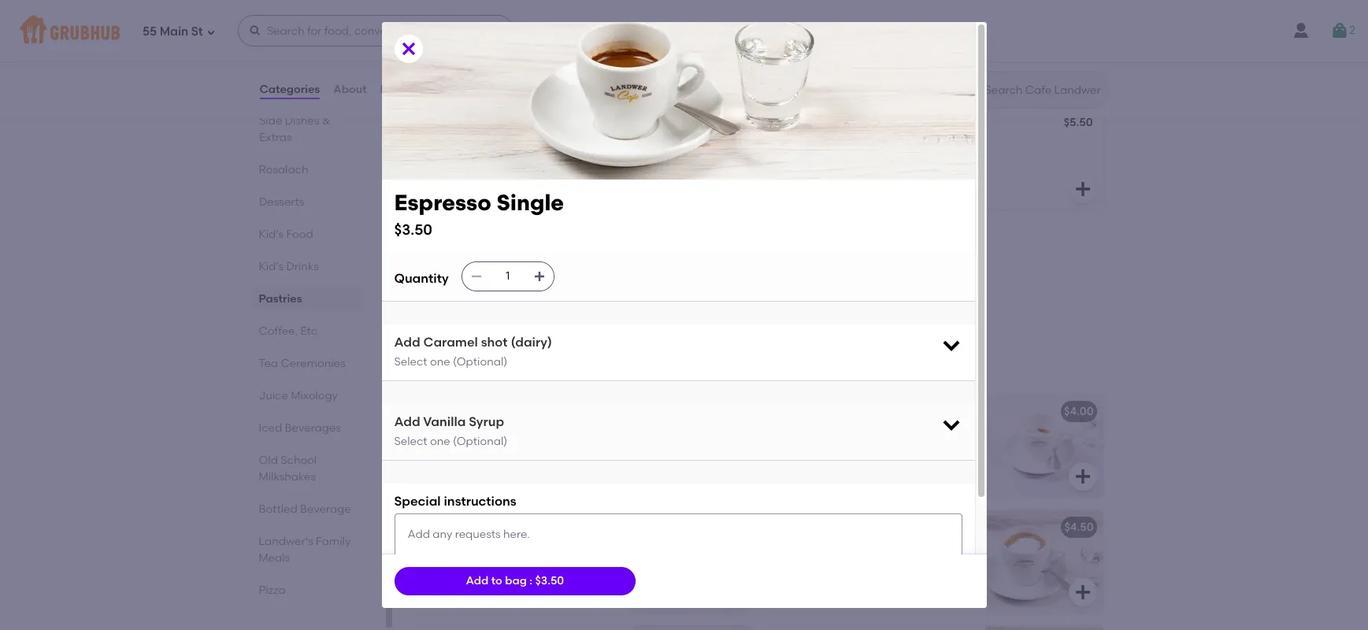 Task type: locate. For each thing, give the bounding box(es) containing it.
1 kid's from the top
[[259, 228, 284, 241]]

0 horizontal spatial etc
[[301, 325, 318, 338]]

one
[[430, 356, 450, 369], [430, 435, 450, 449]]

coffee, etc tab
[[259, 323, 357, 340]]

0 vertical spatial select
[[394, 356, 428, 369]]

0 vertical spatial (optional)
[[453, 356, 508, 369]]

single down instructions
[[481, 521, 514, 534]]

coffee, etc
[[259, 325, 318, 338], [407, 358, 499, 377]]

single up chocolate croissant
[[497, 189, 564, 216]]

0 horizontal spatial pastries
[[259, 292, 302, 306]]

2 (optional) from the top
[[453, 435, 508, 449]]

special
[[394, 494, 441, 509]]

1 vertical spatial one
[[430, 435, 450, 449]]

$3.50
[[394, 220, 433, 239], [535, 574, 564, 588]]

select inside add caramel shot (dairy) select one (optional)
[[394, 356, 428, 369]]

$3.50 inside espresso single $3.50
[[394, 220, 433, 239]]

single inside "button"
[[481, 521, 514, 534]]

etc down shot on the bottom left of the page
[[472, 358, 499, 377]]

chocolate croissant button
[[410, 223, 751, 325]]

coffee,
[[259, 325, 298, 338], [407, 358, 468, 377]]

chocolate
[[420, 233, 477, 247]]

add left vanilla
[[394, 414, 420, 429]]

coffee, etc up tea ceremonies
[[259, 325, 318, 338]]

0 vertical spatial kid's
[[259, 228, 284, 241]]

kid's
[[259, 228, 284, 241], [259, 260, 284, 273]]

kid's food tab
[[259, 226, 357, 243]]

shot
[[481, 335, 508, 350]]

select down caramel at bottom
[[394, 356, 428, 369]]

coffee, etc inside "tab"
[[259, 325, 318, 338]]

reviews button
[[379, 61, 425, 118]]

croissant right butter
[[456, 117, 508, 131]]

$3.50 right :
[[535, 574, 564, 588]]

iced beverages
[[259, 422, 341, 435]]

2 vertical spatial add
[[466, 574, 489, 588]]

categories button
[[259, 61, 321, 118]]

quantity
[[394, 271, 449, 286]]

1 horizontal spatial $3.50
[[535, 574, 564, 588]]

(optional) inside add caramel shot (dairy) select one (optional)
[[453, 356, 508, 369]]

to
[[491, 574, 503, 588]]

espresso
[[394, 189, 491, 216], [420, 405, 467, 418]]

coffee, down caramel at bottom
[[407, 358, 468, 377]]

side dishes & extras tab
[[259, 113, 357, 146]]

pizza tab
[[259, 582, 357, 599]]

croissant inside button
[[479, 233, 531, 247]]

macchiato double image
[[985, 511, 1104, 613]]

reviews
[[380, 83, 424, 96]]

1 vertical spatial add
[[394, 414, 420, 429]]

kid's left 'food' on the left top of the page
[[259, 228, 284, 241]]

1 vertical spatial coffee,
[[407, 358, 468, 377]]

old
[[259, 454, 278, 467]]

2
[[1350, 24, 1356, 37]]

espresso inside espresso single $3.50
[[394, 189, 491, 216]]

butter croissant image
[[632, 107, 751, 210]]

0 vertical spatial etc
[[301, 325, 318, 338]]

school
[[281, 454, 317, 467]]

tea ceremonies tab
[[259, 355, 357, 372]]

one down vanilla
[[430, 435, 450, 449]]

bag
[[505, 574, 527, 588]]

1 vertical spatial single
[[470, 405, 503, 418]]

croissant right almond
[[818, 117, 870, 131]]

one inside add caramel shot (dairy) select one (optional)
[[430, 356, 450, 369]]

main
[[160, 24, 188, 38]]

kid's inside tab
[[259, 260, 284, 273]]

1 vertical spatial etc
[[472, 358, 499, 377]]

Input item quantity number field
[[491, 262, 525, 291]]

kid's left drinks
[[259, 260, 284, 273]]

(optional) down syrup
[[453, 435, 508, 449]]

mixology
[[291, 389, 338, 403]]

2 one from the top
[[430, 435, 450, 449]]

&
[[322, 114, 330, 128]]

juice mixology
[[259, 389, 338, 403]]

family
[[316, 535, 351, 548]]

juice mixology tab
[[259, 388, 357, 404]]

coffee, up tea
[[259, 325, 298, 338]]

0 vertical spatial single
[[497, 189, 564, 216]]

select
[[394, 356, 428, 369], [394, 435, 428, 449]]

add for add to bag
[[466, 574, 489, 588]]

single inside espresso single $3.50
[[497, 189, 564, 216]]

butter croissant
[[420, 117, 508, 131]]

0 horizontal spatial $3.50
[[394, 220, 433, 239]]

side dishes & extras
[[259, 114, 330, 144]]

55 main st
[[143, 24, 203, 38]]

:
[[530, 574, 533, 588]]

old school milkshakes
[[259, 454, 317, 484]]

syrup
[[469, 414, 504, 429]]

tea ceremonies
[[259, 357, 346, 370]]

beverages
[[285, 422, 341, 435]]

landwer's
[[259, 535, 313, 548]]

1 vertical spatial kid's
[[259, 260, 284, 273]]

0 vertical spatial coffee,
[[259, 325, 298, 338]]

2 kid's from the top
[[259, 260, 284, 273]]

1 vertical spatial coffee, etc
[[407, 358, 499, 377]]

search icon image
[[960, 80, 979, 99]]

(optional) down shot on the bottom left of the page
[[453, 356, 508, 369]]

1 one from the top
[[430, 356, 450, 369]]

0 horizontal spatial coffee,
[[259, 325, 298, 338]]

1 select from the top
[[394, 356, 428, 369]]

add inside add caramel shot (dairy) select one (optional)
[[394, 335, 420, 350]]

1 vertical spatial select
[[394, 435, 428, 449]]

espresso single button
[[410, 395, 751, 497]]

single inside button
[[470, 405, 503, 418]]

55
[[143, 24, 157, 38]]

svg image
[[721, 7, 739, 26], [1331, 21, 1350, 40], [399, 39, 418, 58], [721, 180, 739, 199], [470, 270, 483, 283], [533, 270, 546, 283], [940, 334, 962, 356], [721, 467, 739, 486]]

chocolate croissant image
[[632, 223, 751, 325]]

espresso single $3.50
[[394, 189, 564, 239]]

pastries down kid's drinks
[[259, 292, 302, 306]]

croissant
[[456, 117, 508, 131], [818, 117, 870, 131], [479, 233, 531, 247]]

0 vertical spatial $3.50
[[394, 220, 433, 239]]

0 vertical spatial add
[[394, 335, 420, 350]]

pastries
[[407, 70, 474, 90], [259, 292, 302, 306]]

etc
[[301, 325, 318, 338], [472, 358, 499, 377]]

add
[[394, 335, 420, 350], [394, 414, 420, 429], [466, 574, 489, 588]]

kid's for kid's food
[[259, 228, 284, 241]]

Search Cafe Landwer search field
[[984, 83, 1104, 98]]

0 horizontal spatial coffee, etc
[[259, 325, 318, 338]]

kid's drinks
[[259, 260, 319, 273]]

single
[[497, 189, 564, 216], [470, 405, 503, 418], [481, 521, 514, 534]]

single right vanilla
[[470, 405, 503, 418]]

(dairy)
[[511, 335, 552, 350]]

one inside add vanilla syrup select one (optional)
[[430, 435, 450, 449]]

2 vertical spatial single
[[481, 521, 514, 534]]

1 vertical spatial pastries
[[259, 292, 302, 306]]

kid's food
[[259, 228, 313, 241]]

$3.50 up quantity
[[394, 220, 433, 239]]

beverage
[[300, 503, 351, 516]]

0 vertical spatial one
[[430, 356, 450, 369]]

caramel
[[424, 335, 478, 350]]

one down caramel at bottom
[[430, 356, 450, 369]]

add left caramel at bottom
[[394, 335, 420, 350]]

1 horizontal spatial coffee, etc
[[407, 358, 499, 377]]

(optional)
[[453, 356, 508, 369], [453, 435, 508, 449]]

add for add vanilla syrup
[[394, 414, 420, 429]]

add inside add vanilla syrup select one (optional)
[[394, 414, 420, 429]]

espresso inside espresso single button
[[420, 405, 467, 418]]

1 (optional) from the top
[[453, 356, 508, 369]]

1 vertical spatial (optional)
[[453, 435, 508, 449]]

croissant up input item quantity number field
[[479, 233, 531, 247]]

0 vertical spatial espresso
[[394, 189, 491, 216]]

coffee, etc down caramel at bottom
[[407, 358, 499, 377]]

espresso left syrup
[[420, 405, 467, 418]]

kid's inside tab
[[259, 228, 284, 241]]

dishes
[[285, 114, 319, 128]]

pastries up butter
[[407, 70, 474, 90]]

1 horizontal spatial pastries
[[407, 70, 474, 90]]

categories
[[260, 83, 320, 96]]

0 vertical spatial coffee, etc
[[259, 325, 318, 338]]

1 vertical spatial espresso
[[420, 405, 467, 418]]

etc down pastries tab on the left
[[301, 325, 318, 338]]

add left to
[[466, 574, 489, 588]]

select down vanilla
[[394, 435, 428, 449]]

2 select from the top
[[394, 435, 428, 449]]

svg image
[[249, 24, 261, 37], [206, 27, 216, 37], [1074, 180, 1092, 199], [721, 296, 739, 314], [940, 413, 962, 435], [1074, 467, 1092, 486], [1074, 583, 1092, 602]]

espresso up the chocolate on the top left
[[394, 189, 491, 216]]

$5.50
[[1064, 116, 1093, 129]]



Task type: vqa. For each thing, say whether or not it's contained in the screenshot.
the Espresso Double IMAGE
yes



Task type: describe. For each thing, give the bounding box(es) containing it.
rosalach
[[259, 163, 308, 176]]

espresso for espresso single $3.50
[[394, 189, 491, 216]]

$4.00
[[1065, 405, 1094, 418]]

rosalach tab
[[259, 162, 357, 178]]

instructions
[[444, 494, 517, 509]]

$4.50 button
[[763, 511, 1104, 613]]

add caramel shot (dairy) select one (optional)
[[394, 335, 552, 369]]

single for espresso single
[[470, 405, 503, 418]]

chocolate croissant
[[420, 233, 531, 247]]

landwer's family meals tab
[[259, 533, 357, 567]]

add for add caramel shot (dairy)
[[394, 335, 420, 350]]

st
[[191, 24, 203, 38]]

add to bag : $3.50
[[466, 574, 564, 588]]

1 horizontal spatial coffee,
[[407, 358, 468, 377]]

drinks
[[286, 260, 319, 273]]

about
[[333, 83, 367, 96]]

desserts
[[259, 195, 304, 209]]

iced beverages tab
[[259, 420, 357, 437]]

(optional) inside add vanilla syrup select one (optional)
[[453, 435, 508, 449]]

espresso double image
[[985, 395, 1104, 497]]

nutella choco-chino image
[[632, 0, 751, 37]]

pastries tab
[[259, 291, 357, 307]]

croissant for chocolate croissant
[[479, 233, 531, 247]]

meals
[[259, 552, 290, 565]]

$4.00 button
[[763, 395, 1104, 497]]

kid's for kid's drinks
[[259, 260, 284, 273]]

select inside add vanilla syrup select one (optional)
[[394, 435, 428, 449]]

butter
[[420, 117, 453, 131]]

croissant for almond croissant
[[818, 117, 870, 131]]

extras
[[259, 131, 292, 144]]

side
[[259, 114, 282, 128]]

landwer's family meals
[[259, 535, 351, 565]]

$4.50
[[1065, 521, 1094, 534]]

espresso single
[[420, 405, 503, 418]]

choco chino image
[[985, 0, 1104, 37]]

1 vertical spatial $3.50
[[535, 574, 564, 588]]

bottled beverage
[[259, 503, 351, 516]]

Special instructions text field
[[394, 514, 962, 573]]

etc inside "tab"
[[301, 325, 318, 338]]

$5.00
[[712, 117, 741, 131]]

ceremonies
[[281, 357, 346, 370]]

espresso for espresso single
[[420, 405, 467, 418]]

special instructions
[[394, 494, 517, 509]]

espresso single image
[[632, 395, 751, 497]]

juice
[[259, 389, 288, 403]]

svg image inside 2 button
[[1331, 21, 1350, 40]]

macchiato single
[[420, 521, 514, 534]]

bottled beverage tab
[[259, 501, 357, 518]]

americano image
[[632, 626, 751, 630]]

macchiato
[[420, 521, 478, 534]]

0 vertical spatial pastries
[[407, 70, 474, 90]]

bottled
[[259, 503, 298, 516]]

coffee, inside "tab"
[[259, 325, 298, 338]]

desserts tab
[[259, 194, 357, 210]]

vanilla
[[423, 414, 466, 429]]

old school milkshakes tab
[[259, 452, 357, 485]]

1 horizontal spatial etc
[[472, 358, 499, 377]]

iced
[[259, 422, 282, 435]]

almond
[[773, 117, 815, 131]]

add vanilla syrup select one (optional)
[[394, 414, 508, 449]]

croissant for butter croissant
[[456, 117, 508, 131]]

macchiato single image
[[632, 511, 751, 613]]

kid's drinks tab
[[259, 258, 357, 275]]

about button
[[333, 61, 368, 118]]

2 button
[[1331, 17, 1356, 45]]

americano large image
[[985, 626, 1104, 630]]

single for macchiato single
[[481, 521, 514, 534]]

macchiato single button
[[410, 511, 751, 613]]

almond croissant
[[773, 117, 870, 131]]

pizza
[[259, 584, 286, 597]]

milkshakes
[[259, 470, 316, 484]]

pastries inside tab
[[259, 292, 302, 306]]

main navigation navigation
[[0, 0, 1369, 61]]

food
[[286, 228, 313, 241]]

tea
[[259, 357, 278, 370]]



